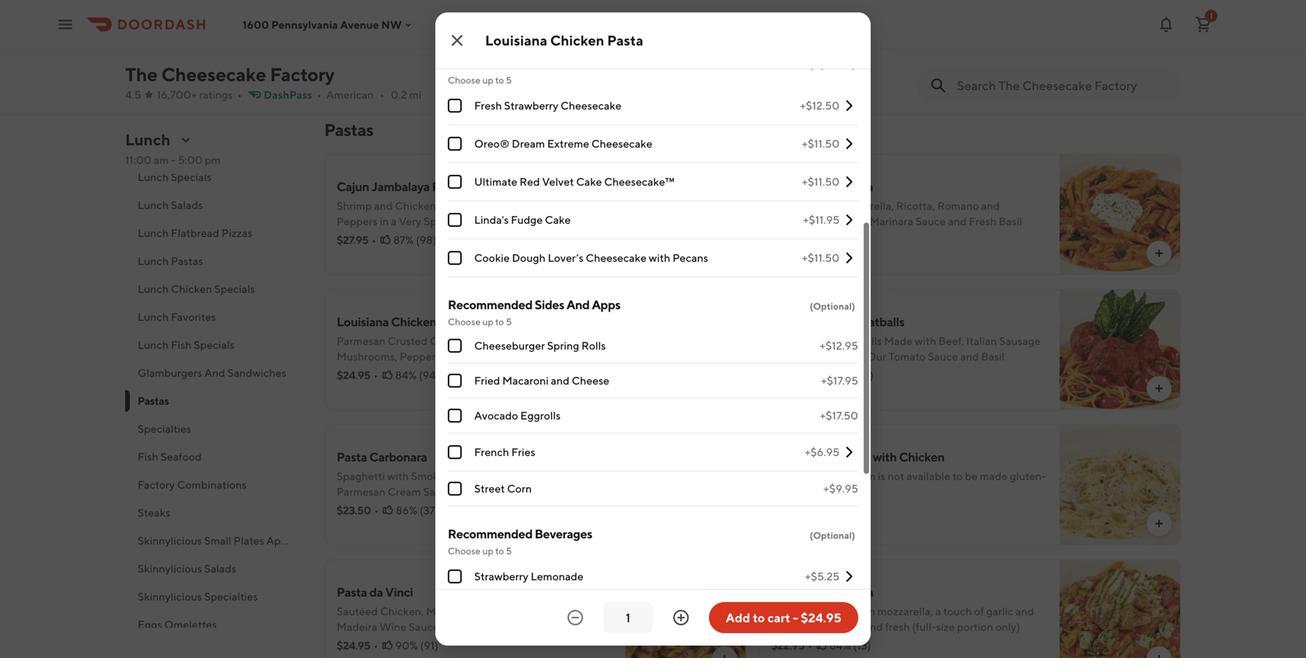 Task type: describe. For each thing, give the bounding box(es) containing it.
avocado
[[474, 409, 518, 422]]

(13)
[[853, 640, 871, 652]]

87% (98)
[[393, 234, 437, 247]]

4.5
[[125, 88, 141, 101]]

ricotta,
[[896, 199, 935, 212]]

four cheese pasta image
[[1060, 154, 1181, 275]]

onions inside louisiana chicken pasta parmesan crusted chicken served over pasta with mushrooms, peppers and onions in a spicy new orleans sauce
[[464, 350, 499, 363]]

1 vertical spatial fresh
[[885, 621, 910, 634]]

spaghetti and meatballs image
[[1060, 289, 1181, 411]]

cream
[[388, 486, 421, 498]]

tomato basil pasta grilled chicken, fresh mozzarella, a touch of garlic and penne pasta. light and fresh (full-size portion only)
[[771, 585, 1035, 634]]

wine
[[380, 621, 407, 634]]

cheeseburger spring rolls
[[474, 339, 606, 352]]

street
[[474, 483, 505, 495]]

add to cart - $24.95 button
[[709, 603, 859, 634]]

orleans
[[337, 366, 376, 379]]

over
[[510, 335, 535, 348]]

mayonnaise
[[401, 25, 461, 38]]

90%
[[395, 640, 418, 652]]

lunch specials
[[138, 171, 212, 184]]

fries
[[511, 446, 536, 459]]

lunch for lunch salads
[[138, 199, 169, 212]]

lunch for lunch specials
[[138, 171, 169, 184]]

pasta left decrease quantity by 1 image
[[535, 621, 563, 634]]

medium)
[[573, 11, 618, 24]]

and inside pasta da vinci sautéed chicken, mushrooms and onions in a delicious madeira wine sauce tossed with penne pasta
[[487, 605, 505, 618]]

oreo®
[[474, 137, 510, 150]]

fresh inside four cheese pasta penne pasta, mozzarella, ricotta, romano and parmesan cheeses, marinara sauce and fresh basil
[[969, 215, 997, 228]]

84% for chicken
[[395, 369, 417, 382]]

(37)
[[420, 504, 439, 517]]

apps
[[592, 297, 621, 312]]

pasta,
[[806, 199, 836, 212]]

louisiana chicken pasta image
[[625, 289, 747, 411]]

cajun jambalaya pasta image
[[625, 154, 747, 275]]

0 vertical spatial cake
[[576, 175, 602, 188]]

pizzas
[[222, 227, 253, 240]]

pastas inside button
[[171, 255, 203, 268]]

louisiana chicken pasta
[[485, 32, 644, 49]]

5 for desserts
[[506, 75, 512, 86]]

eggs omelettes button
[[125, 611, 306, 639]]

alfredo
[[829, 450, 871, 465]]

factory combinations
[[138, 479, 247, 491]]

0 vertical spatial specials
[[171, 171, 212, 184]]

roasted
[[363, 10, 404, 23]]

pickles,
[[534, 10, 571, 23]]

lunch pastas
[[138, 255, 203, 268]]

sautéed
[[337, 605, 378, 618]]

glamburgers and sandwiches button
[[125, 359, 306, 387]]

cheesecake up apps
[[586, 252, 647, 264]]

with inside pasta da vinci sautéed chicken, mushrooms and onions in a delicious madeira wine sauce tossed with penne pasta
[[477, 621, 499, 634]]

lunch chicken specials button
[[125, 275, 306, 303]]

add item to cart image for tomato basil pasta
[[1153, 653, 1166, 659]]

to inside 'recommended sides and apps choose up to 5'
[[495, 317, 504, 327]]

notification bell image
[[1157, 15, 1176, 34]]

favorites
[[171, 311, 216, 324]]

skinnylicious for skinnylicious small plates appetizers
[[138, 535, 202, 547]]

specials for fish
[[194, 339, 235, 351]]

decrease quantity by 1 image
[[566, 609, 585, 628]]

mozzarella,
[[838, 199, 894, 212]]

chicken inside button
[[171, 283, 212, 296]]

84% (13)
[[830, 640, 871, 652]]

grilled inside slow roasted pork, ham, swiss cheese, pickles, mustard and mayonnaise on a grilled and pressed roll
[[486, 25, 520, 38]]

peppers for chicken
[[400, 350, 441, 363]]

cheese,
[[491, 10, 531, 23]]

a inside cajun jambalaya pasta shrimp and chicken sauteed with tomato, onions and peppers in a very spicy cajun sauce. all on top of fresh linguini (full-size portion only)
[[391, 215, 397, 228]]

recommended sides and apps choose up to 5
[[448, 297, 621, 327]]

fresh inside recommended desserts group
[[474, 99, 502, 112]]

chicken up the crusted
[[391, 315, 437, 329]]

lunch specials button
[[125, 163, 306, 191]]

and inside recommended sides and apps "group"
[[551, 374, 570, 387]]

+$12.50
[[800, 99, 840, 112]]

all
[[519, 215, 533, 228]]

vinci
[[385, 585, 413, 600]]

0 vertical spatial meatballs
[[851, 315, 905, 329]]

a inside slow roasted pork, ham, swiss cheese, pickles, mustard and mayonnaise on a grilled and pressed roll
[[478, 25, 484, 38]]

recommended for recommended beverages
[[448, 527, 533, 542]]

pm
[[205, 154, 221, 166]]

recommended sides and apps group
[[448, 296, 859, 507]]

fish seafood button
[[125, 443, 306, 471]]

sauce inside pasta carbonara spaghetti with smoked bacon, green peas and a garlic- parmesan cream sauce
[[423, 486, 453, 498]]

street corn
[[474, 483, 532, 495]]

$24.95 inside button
[[801, 611, 842, 626]]

up for recommended beverages
[[482, 546, 494, 557]]

84% for basil
[[830, 640, 851, 652]]

pasta inside cajun jambalaya pasta shrimp and chicken sauteed with tomato, onions and peppers in a very spicy cajun sauce. all on top of fresh linguini (full-size portion only)
[[432, 179, 463, 194]]

1 horizontal spatial factory
[[270, 63, 335, 86]]

penne inside four cheese pasta penne pasta, mozzarella, ricotta, romano and parmesan cheeses, marinara sauce and fresh basil
[[771, 199, 803, 212]]

recommended beverages group
[[448, 526, 859, 659]]

open menu image
[[56, 15, 75, 34]]

1600 pennsylvania avenue nw
[[243, 18, 402, 31]]

steak
[[498, 11, 526, 24]]

with up 96% (62)
[[843, 350, 865, 363]]

$22.95 • for tomato
[[771, 640, 813, 652]]

pasta inside tomato basil pasta grilled chicken, fresh mozzarella, a touch of garlic and penne pasta. light and fresh (full-size portion only)
[[843, 585, 874, 600]]

italian
[[966, 335, 997, 348]]

1 horizontal spatial cajun
[[453, 215, 482, 228]]

mi
[[409, 88, 422, 101]]

green
[[490, 470, 521, 483]]

smoked
[[411, 470, 452, 483]]

madeira
[[337, 621, 378, 634]]

a inside pasta carbonara spaghetti with smoked bacon, green peas and a garlic- parmesan cream sauce
[[570, 470, 576, 483]]

cheesecake up ratings
[[161, 63, 266, 86]]

$22.95 • for four
[[771, 234, 813, 247]]

corn
[[507, 483, 532, 495]]

tossed
[[441, 621, 475, 634]]

pasta up (94)
[[439, 315, 469, 329]]

$22.95 for four
[[771, 234, 805, 247]]

louisiana for louisiana chicken pasta parmesan crusted chicken served over pasta with mushrooms, peppers and onions in a spicy new orleans sauce
[[337, 315, 389, 329]]

in inside louisiana chicken pasta parmesan crusted chicken served over pasta with mushrooms, peppers and onions in a spicy new orleans sauce
[[502, 350, 511, 363]]

lunch for lunch pastas
[[138, 255, 169, 268]]

$24.95 • for pasta
[[337, 640, 378, 652]]

fettuccini alfredo with chicken image
[[1060, 425, 1181, 546]]

add for add steak (cooked medium)
[[474, 11, 496, 24]]

pasta inside pasta carbonara spaghetti with smoked bacon, green peas and a garlic- parmesan cream sauce
[[337, 450, 367, 465]]

pecans
[[673, 252, 708, 264]]

tomato,
[[506, 199, 545, 212]]

11:00
[[125, 154, 152, 166]]

specialties inside button
[[138, 423, 191, 435]]

am
[[154, 154, 169, 166]]

slow roasted pork, ham, swiss cheese, pickles, mustard and mayonnaise on a grilled and pressed roll
[[337, 10, 604, 38]]

• down the cheesecake factory
[[237, 88, 242, 101]]

a inside pasta da vinci sautéed chicken, mushrooms and onions in a delicious madeira wine sauce tossed with penne pasta
[[557, 605, 562, 618]]

roll
[[584, 25, 604, 38]]

add item to cart image for please note: this item is not available to be made gluten- free.
[[1153, 518, 1166, 530]]

(optional) for recommended sides and apps
[[810, 301, 855, 312]]

to inside recommended beverages choose up to 5
[[495, 546, 504, 557]]

basil inside four cheese pasta penne pasta, mozzarella, ricotta, romano and parmesan cheeses, marinara sauce and fresh basil
[[999, 215, 1022, 228]]

close louisiana chicken pasta image
[[448, 31, 467, 50]]

strawberry inside recommended desserts group
[[504, 99, 559, 112]]

made
[[980, 470, 1008, 483]]

choose for recommended desserts
[[448, 75, 481, 86]]

16,700+
[[157, 88, 197, 101]]

gluten-
[[1010, 470, 1047, 483]]

with inside louisiana chicken pasta parmesan crusted chicken served over pasta with mushrooms, peppers and onions in a spicy new orleans sauce
[[567, 335, 589, 348]]

lunch for lunch flatbread pizzas
[[138, 227, 169, 240]]

macaroni
[[502, 374, 549, 387]]

1600 pennsylvania avenue nw button
[[243, 18, 414, 31]]

to inside button
[[753, 611, 765, 626]]

$24.95 for louisiana chicken pasta
[[337, 369, 371, 382]]

mushrooms
[[426, 605, 484, 618]]

note:
[[806, 470, 832, 483]]

tomato inside tomato basil pasta grilled chicken, fresh mozzarella, a touch of garlic and penne pasta. light and fresh (full-size portion only)
[[771, 585, 813, 600]]

and inside louisiana chicken pasta parmesan crusted chicken served over pasta with mushrooms, peppers and onions in a spicy new orleans sauce
[[443, 350, 461, 363]]

+$11.50 for with
[[802, 252, 840, 264]]

5 for beverages
[[506, 546, 512, 557]]

desserts
[[535, 56, 582, 70]]

choose for recommended beverages
[[448, 546, 481, 557]]

avenue
[[340, 18, 379, 31]]

louisiana chicken pasta parmesan crusted chicken served over pasta with mushrooms, peppers and onions in a spicy new orleans sauce
[[337, 315, 589, 379]]

seafood
[[161, 451, 202, 463]]

$23.50 •
[[337, 504, 379, 517]]

strawberry inside recommended beverages group
[[474, 570, 529, 583]]

up inside 'recommended sides and apps choose up to 5'
[[482, 317, 494, 327]]

nw
[[381, 18, 402, 31]]

spaghetti inside spaghetti and meatballs housemade meatballs made with beef, italian sausage and parmesan with our tomato sauce and basil
[[771, 315, 826, 329]]

pasta up sautéed at the bottom of the page
[[337, 585, 367, 600]]

in inside pasta da vinci sautéed chicken, mushrooms and onions in a delicious madeira wine sauce tossed with penne pasta
[[545, 605, 554, 618]]

louisiana chicken pasta dialog
[[435, 0, 871, 659]]

(full-
[[912, 621, 936, 634]]

skinnylicious for skinnylicious salads
[[138, 563, 202, 575]]

spaghetti inside pasta carbonara spaghetti with smoked bacon, green peas and a garlic- parmesan cream sauce
[[337, 470, 385, 483]]

crusted
[[388, 335, 428, 348]]

skinnylicious salads button
[[125, 555, 306, 583]]

1 items, open order cart image
[[1194, 15, 1213, 34]]

pasta up new
[[537, 335, 565, 348]]

2 horizontal spatial pastas
[[324, 120, 373, 140]]

+$17.95
[[821, 374, 859, 387]]

1 vertical spatial meatballs
[[833, 335, 882, 348]]

specialties inside button
[[204, 591, 258, 603]]

served
[[473, 335, 508, 348]]

Current quantity is 1 number field
[[613, 610, 644, 627]]

sauce inside pasta da vinci sautéed chicken, mushrooms and onions in a delicious madeira wine sauce tossed with penne pasta
[[409, 621, 439, 634]]

0 vertical spatial cajun
[[337, 179, 369, 194]]

choose inside 'recommended sides and apps choose up to 5'
[[448, 317, 481, 327]]

with left beef, on the right of the page
[[915, 335, 937, 348]]

basil inside tomato basil pasta grilled chicken, fresh mozzarella, a touch of garlic and penne pasta. light and fresh (full-size portion only)
[[815, 585, 841, 600]]

with inside recommended desserts group
[[649, 252, 671, 264]]

on inside slow roasted pork, ham, swiss cheese, pickles, mustard and mayonnaise on a grilled and pressed roll
[[463, 25, 476, 38]]

in inside cajun jambalaya pasta shrimp and chicken sauteed with tomato, onions and peppers in a very spicy cajun sauce. all on top of fresh linguini (full-size portion only)
[[380, 215, 389, 228]]

add item to cart image for four cheese pasta
[[1153, 247, 1166, 260]]

spicy inside louisiana chicken pasta parmesan crusted chicken served over pasta with mushrooms, peppers and onions in a spicy new orleans sauce
[[521, 350, 548, 363]]

eggs omelettes
[[138, 619, 217, 631]]

chicken up (94)
[[430, 335, 471, 348]]

cheese inside four cheese pasta penne pasta, mozzarella, ricotta, romano and parmesan cheeses, marinara sauce and fresh basil
[[799, 179, 841, 194]]

extreme
[[547, 137, 589, 150]]

basil inside spaghetti and meatballs housemade meatballs made with beef, italian sausage and parmesan with our tomato sauce and basil
[[981, 350, 1005, 363]]

swiss
[[462, 10, 489, 23]]

size inside cajun jambalaya pasta shrimp and chicken sauteed with tomato, onions and peppers in a very spicy cajun sauce. all on top of fresh linguini (full-size portion only)
[[406, 231, 424, 243]]

86% for pasta
[[830, 234, 851, 247]]

chicken inside "dialog"
[[550, 32, 605, 49]]

fish inside "button"
[[138, 451, 158, 463]]

cheesecake™
[[604, 175, 675, 188]]

add item to cart image for slow roasted pork, ham, swiss cheese, pickles, mustard and mayonnaise on a grilled and pressed roll
[[719, 58, 731, 70]]

french fries
[[474, 446, 536, 459]]

0 vertical spatial -
[[171, 154, 176, 166]]

omelettes
[[164, 619, 217, 631]]

pasta carbonara spaghetti with smoked bacon, green peas and a garlic- parmesan cream sauce
[[337, 450, 612, 498]]

(91)
[[420, 640, 438, 652]]



Task type: locate. For each thing, give the bounding box(es) containing it.
0 vertical spatial specialties
[[138, 423, 191, 435]]

top
[[550, 215, 568, 228]]

0 horizontal spatial add
[[474, 11, 496, 24]]

1 horizontal spatial salads
[[204, 563, 236, 575]]

peppers up 84% (94)
[[400, 350, 441, 363]]

0 vertical spatial add item to cart image
[[719, 58, 731, 70]]

to left cart
[[753, 611, 765, 626]]

1 vertical spatial on
[[535, 215, 548, 228]]

1 vertical spatial add
[[726, 611, 750, 626]]

add for add to cart - $24.95
[[726, 611, 750, 626]]

0 vertical spatial in
[[380, 215, 389, 228]]

cookie dough lover's cheesecake with pecans
[[474, 252, 708, 264]]

french
[[474, 446, 509, 459]]

a down over
[[513, 350, 519, 363]]

• for slow roasted pork, ham, swiss cheese, pickles, mustard and mayonnaise on a grilled and pressed roll
[[373, 44, 377, 57]]

lunch for lunch chicken specials
[[138, 283, 169, 296]]

0 vertical spatial grilled
[[486, 25, 520, 38]]

0 vertical spatial salads
[[171, 199, 203, 212]]

1 vertical spatial salads
[[204, 563, 236, 575]]

0.2
[[391, 88, 407, 101]]

basil
[[999, 215, 1022, 228], [981, 350, 1005, 363], [815, 585, 841, 600]]

chicken
[[550, 32, 605, 49], [395, 199, 436, 212], [171, 283, 212, 296], [391, 315, 437, 329], [430, 335, 471, 348], [899, 450, 945, 465]]

fish left seafood
[[138, 451, 158, 463]]

fish inside button
[[171, 339, 192, 351]]

3 (optional) from the top
[[810, 530, 855, 541]]

2 horizontal spatial fresh
[[969, 215, 997, 228]]

2 $22.95 from the top
[[771, 640, 805, 652]]

with inside cajun jambalaya pasta shrimp and chicken sauteed with tomato, onions and peppers in a very spicy cajun sauce. all on top of fresh linguini (full-size portion only)
[[482, 199, 503, 212]]

0 horizontal spatial cake
[[545, 213, 571, 226]]

1 vertical spatial spicy
[[521, 350, 548, 363]]

1 5 from the top
[[506, 75, 512, 86]]

chicken,
[[380, 605, 424, 618]]

0 vertical spatial cheese
[[799, 179, 841, 194]]

and inside 'recommended sides and apps choose up to 5'
[[567, 297, 590, 312]]

fresh up cookie dough lover's cheesecake with pecans
[[583, 215, 610, 228]]

+$9.95
[[824, 483, 859, 495]]

with left pecans
[[649, 252, 671, 264]]

skinnylicious salads
[[138, 563, 236, 575]]

86% for spaghetti
[[396, 504, 418, 517]]

0 vertical spatial fresh
[[851, 605, 876, 618]]

portion inside tomato basil pasta grilled chicken, fresh mozzarella, a touch of garlic and penne pasta. light and fresh (full-size portion only)
[[957, 621, 994, 634]]

1 up from the top
[[482, 75, 494, 86]]

sausage
[[999, 335, 1041, 348]]

and
[[567, 297, 590, 312], [204, 367, 225, 379]]

0 vertical spatial recommended
[[448, 56, 533, 70]]

specialties button
[[125, 415, 306, 443]]

0 horizontal spatial and
[[204, 367, 225, 379]]

sauce up (91)
[[409, 621, 439, 634]]

fried macaroni and cheese
[[474, 374, 610, 387]]

spaghetti up the $23.50 •
[[337, 470, 385, 483]]

0 vertical spatial skinnylicious
[[138, 535, 202, 547]]

1 vertical spatial $24.95 •
[[337, 640, 378, 652]]

tomato up the add to cart - $24.95 button
[[771, 585, 813, 600]]

with up linda's
[[482, 199, 503, 212]]

(optional) for recommended desserts
[[810, 59, 855, 70]]

• for parmesan crusted chicken served over pasta with mushrooms, peppers and onions in a spicy new orleans sauce
[[374, 369, 378, 382]]

pasta inside "dialog"
[[607, 32, 644, 49]]

to up the served
[[495, 317, 504, 327]]

1 vertical spatial tomato
[[771, 585, 813, 600]]

glamburgers
[[138, 367, 202, 379]]

chicken down medium)
[[550, 32, 605, 49]]

0 horizontal spatial fresh
[[851, 605, 876, 618]]

0 horizontal spatial 86%
[[396, 504, 418, 517]]

skinnylicious inside button
[[138, 591, 202, 603]]

meatballs up made
[[851, 315, 905, 329]]

increase quantity by 1 image
[[672, 609, 691, 628]]

1 vertical spatial peppers
[[400, 350, 441, 363]]

1 horizontal spatial spaghetti
[[771, 315, 826, 329]]

None checkbox
[[448, 11, 462, 25], [448, 99, 462, 113], [448, 175, 462, 189], [448, 251, 462, 265], [448, 339, 462, 353], [448, 374, 462, 388], [448, 446, 462, 460], [448, 482, 462, 496], [448, 570, 462, 584], [448, 11, 462, 25], [448, 99, 462, 113], [448, 175, 462, 189], [448, 251, 462, 265], [448, 339, 462, 353], [448, 374, 462, 388], [448, 446, 462, 460], [448, 482, 462, 496], [448, 570, 462, 584]]

$27.95 •
[[337, 234, 376, 247]]

linguini
[[337, 231, 377, 243]]

1 choose from the top
[[448, 75, 481, 86]]

1 vertical spatial specialties
[[204, 591, 258, 603]]

1 horizontal spatial tomato
[[889, 350, 926, 363]]

0 vertical spatial 86%
[[830, 234, 851, 247]]

add left steak
[[474, 11, 496, 24]]

• for grilled chicken, fresh mozzarella, a touch of garlic and penne pasta. light and fresh (full-size portion only)
[[808, 640, 813, 652]]

louisiana inside louisiana chicken pasta parmesan crusted chicken served over pasta with mushrooms, peppers and onions in a spicy new orleans sauce
[[337, 315, 389, 329]]

skinnylicious down the steaks
[[138, 535, 202, 547]]

pasta left carbonara
[[337, 450, 367, 465]]

up up strawberry lemonade
[[482, 546, 494, 557]]

cheese up the pasta,
[[799, 179, 841, 194]]

in up (full-
[[380, 215, 389, 228]]

1 horizontal spatial fresh
[[583, 215, 610, 228]]

lunch down "lunch salads" on the left top of page
[[138, 227, 169, 240]]

pasta inside four cheese pasta penne pasta, mozzarella, ricotta, romano and parmesan cheeses, marinara sauce and fresh basil
[[843, 179, 873, 194]]

specials for chicken
[[214, 283, 255, 296]]

lunch
[[125, 131, 170, 149], [138, 171, 169, 184], [138, 199, 169, 212], [138, 227, 169, 240], [138, 255, 169, 268], [138, 283, 169, 296], [138, 311, 169, 324], [138, 339, 169, 351]]

add left cart
[[726, 611, 750, 626]]

four cheese pasta penne pasta, mozzarella, ricotta, romano and parmesan cheeses, marinara sauce and fresh basil
[[771, 179, 1022, 228]]

1 vertical spatial strawberry
[[474, 570, 529, 583]]

dough
[[512, 252, 546, 264]]

da
[[369, 585, 383, 600]]

sandwiches
[[227, 367, 286, 379]]

1 vertical spatial -
[[793, 611, 798, 626]]

+$11.50 down the 86% (61)
[[802, 252, 840, 264]]

dashpass
[[264, 88, 312, 101]]

1 vertical spatial in
[[502, 350, 511, 363]]

louisiana down steak
[[485, 32, 548, 49]]

0 vertical spatial penne
[[771, 199, 803, 212]]

a inside tomato basil pasta grilled chicken, fresh mozzarella, a touch of garlic and penne pasta. light and fresh (full-size portion only)
[[936, 605, 941, 618]]

lunch salads button
[[125, 191, 306, 219]]

1 vertical spatial $22.95 •
[[771, 640, 813, 652]]

available
[[907, 470, 951, 483]]

sauce down mushrooms,
[[378, 366, 408, 379]]

size inside tomato basil pasta grilled chicken, fresh mozzarella, a touch of garlic and penne pasta. light and fresh (full-size portion only)
[[936, 621, 955, 634]]

only) inside tomato basil pasta grilled chicken, fresh mozzarella, a touch of garlic and penne pasta. light and fresh (full-size portion only)
[[996, 621, 1020, 634]]

$19.50
[[337, 44, 370, 57]]

cake right velvet
[[576, 175, 602, 188]]

recommended down close louisiana chicken pasta icon at the top of page
[[448, 56, 533, 70]]

cuban sandwich image
[[625, 0, 747, 86]]

1 horizontal spatial size
[[936, 621, 955, 634]]

only) inside cajun jambalaya pasta shrimp and chicken sauteed with tomato, onions and peppers in a very spicy cajun sauce. all on top of fresh linguini (full-size portion only)
[[465, 231, 490, 243]]

(optional) up "+$5.25"
[[810, 530, 855, 541]]

0 horizontal spatial on
[[463, 25, 476, 38]]

$24.95 • for louisiana
[[337, 369, 378, 382]]

2 choose from the top
[[448, 317, 481, 327]]

96% (62)
[[830, 369, 874, 382]]

spaghetti up the housemade
[[771, 315, 826, 329]]

3 up from the top
[[482, 546, 494, 557]]

factory up dashpass •
[[270, 63, 335, 86]]

carbonara
[[369, 450, 427, 465]]

lunch up glamburgers
[[138, 339, 169, 351]]

5 inside recommended beverages choose up to 5
[[506, 546, 512, 557]]

recommended inside 'recommended sides and apps choose up to 5'
[[448, 297, 533, 312]]

skinnylicious small plates appetizers
[[138, 535, 320, 547]]

• left american in the top left of the page
[[317, 88, 322, 101]]

add item to cart image for spaghetti and meatballs
[[1153, 383, 1166, 395]]

1 $22.95 • from the top
[[771, 234, 813, 247]]

of inside tomato basil pasta grilled chicken, fresh mozzarella, a touch of garlic and penne pasta. light and fresh (full-size portion only)
[[974, 605, 984, 618]]

on inside cajun jambalaya pasta shrimp and chicken sauteed with tomato, onions and peppers in a very spicy cajun sauce. all on top of fresh linguini (full-size portion only)
[[535, 215, 548, 228]]

cajun up the shrimp
[[337, 179, 369, 194]]

$27.95
[[337, 234, 369, 247]]

shrimp
[[337, 199, 372, 212]]

1 horizontal spatial add item to cart image
[[1153, 518, 1166, 530]]

None checkbox
[[448, 137, 462, 151], [448, 213, 462, 227], [448, 409, 462, 423], [448, 137, 462, 151], [448, 213, 462, 227], [448, 409, 462, 423]]

+$11.50 for cheesecake™
[[802, 175, 840, 188]]

1 vertical spatial 5
[[506, 317, 512, 327]]

to inside recommended desserts choose up to 5
[[495, 75, 504, 86]]

0 vertical spatial spaghetti
[[771, 315, 826, 329]]

on down swiss
[[463, 25, 476, 38]]

lunch for lunch favorites
[[138, 311, 169, 324]]

1 vertical spatial grilled
[[771, 605, 805, 618]]

lunch for lunch
[[125, 131, 170, 149]]

small
[[204, 535, 231, 547]]

$24.95 •
[[337, 369, 378, 382], [337, 640, 378, 652]]

skinnylicious for skinnylicious specialties
[[138, 591, 202, 603]]

1 $22.95 from the top
[[771, 234, 805, 247]]

0 vertical spatial add
[[474, 11, 496, 24]]

+$11.50 down +$12.50
[[802, 137, 840, 150]]

a up (full-
[[391, 215, 397, 228]]

1 button
[[1188, 9, 1219, 40]]

sauce down beef, on the right of the page
[[928, 350, 958, 363]]

tomato inside spaghetti and meatballs housemade meatballs made with beef, italian sausage and parmesan with our tomato sauce and basil
[[889, 350, 926, 363]]

up down slow roasted pork, ham, swiss cheese, pickles, mustard and mayonnaise on a grilled and pressed roll
[[482, 75, 494, 86]]

1 horizontal spatial penne
[[771, 199, 803, 212]]

chicken inside cajun jambalaya pasta shrimp and chicken sauteed with tomato, onions and peppers in a very spicy cajun sauce. all on top of fresh linguini (full-size portion only)
[[395, 199, 436, 212]]

1 vertical spatial portion
[[957, 621, 994, 634]]

onions down the served
[[464, 350, 499, 363]]

2 $22.95 • from the top
[[771, 640, 813, 652]]

2 vertical spatial basil
[[815, 585, 841, 600]]

0 vertical spatial of
[[571, 215, 581, 228]]

sauteed
[[438, 199, 480, 212]]

cheese inside recommended sides and apps "group"
[[572, 374, 610, 387]]

parmesan inside four cheese pasta penne pasta, mozzarella, ricotta, romano and parmesan cheeses, marinara sauce and fresh basil
[[771, 215, 820, 228]]

• down +$11.95
[[808, 234, 813, 247]]

cheesecake up cheesecake™
[[592, 137, 653, 150]]

specialties down skinnylicious salads button
[[204, 591, 258, 603]]

very
[[399, 215, 422, 228]]

0 horizontal spatial 84%
[[395, 369, 417, 382]]

84%
[[395, 369, 417, 382], [830, 640, 851, 652]]

2 horizontal spatial onions
[[548, 199, 583, 212]]

86% down cheeses,
[[830, 234, 851, 247]]

pasta da vinci image
[[625, 560, 747, 659]]

+$17.50
[[820, 409, 859, 422]]

up inside recommended desserts choose up to 5
[[482, 75, 494, 86]]

skinnylicious up skinnylicious specialties
[[138, 563, 202, 575]]

recommended for recommended desserts
[[448, 56, 533, 70]]

made
[[884, 335, 913, 348]]

- inside button
[[793, 611, 798, 626]]

1 vertical spatial onions
[[464, 350, 499, 363]]

$22.95 for tomato
[[771, 640, 805, 652]]

fresh inside cajun jambalaya pasta shrimp and chicken sauteed with tomato, onions and peppers in a very spicy cajun sauce. all on top of fresh linguini (full-size portion only)
[[583, 215, 610, 228]]

skinnylicious small plates appetizers button
[[125, 527, 320, 555]]

1 vertical spatial and
[[204, 367, 225, 379]]

onions down strawberry lemonade
[[507, 605, 543, 618]]

recommended inside recommended beverages choose up to 5
[[448, 527, 533, 542]]

• for spaghetti with smoked bacon, green peas and a garlic- parmesan cream sauce
[[374, 504, 379, 517]]

$22.95 down +$11.95
[[771, 234, 805, 247]]

5 inside 'recommended sides and apps choose up to 5'
[[506, 317, 512, 327]]

and left apps
[[567, 297, 590, 312]]

spicy up (98)
[[424, 215, 451, 228]]

5 up the fresh strawberry cheesecake
[[506, 75, 512, 86]]

with up new
[[567, 335, 589, 348]]

$22.95 • down penne
[[771, 640, 813, 652]]

2 vertical spatial $24.95
[[337, 640, 371, 652]]

0 vertical spatial fish
[[171, 339, 192, 351]]

lunch salads
[[138, 199, 203, 212]]

pasta
[[607, 32, 644, 49], [432, 179, 463, 194], [843, 179, 873, 194], [439, 315, 469, 329], [537, 335, 565, 348], [337, 450, 367, 465], [337, 585, 367, 600], [843, 585, 874, 600], [535, 621, 563, 634]]

with inside pasta carbonara spaghetti with smoked bacon, green peas and a garlic- parmesan cream sauce
[[387, 470, 409, 483]]

combinations
[[177, 479, 247, 491]]

penne inside pasta da vinci sautéed chicken, mushrooms and onions in a delicious madeira wine sauce tossed with penne pasta
[[501, 621, 533, 634]]

up for recommended desserts
[[482, 75, 494, 86]]

pastas down american in the top left of the page
[[324, 120, 373, 140]]

recommended desserts group
[[448, 54, 859, 278]]

louisiana up mushrooms,
[[337, 315, 389, 329]]

$23.50
[[337, 504, 371, 517]]

3 +$11.50 from the top
[[802, 252, 840, 264]]

grilled down steak
[[486, 25, 520, 38]]

sauce down ricotta,
[[916, 215, 946, 228]]

1 horizontal spatial onions
[[507, 605, 543, 618]]

1 horizontal spatial add
[[726, 611, 750, 626]]

2 vertical spatial specials
[[194, 339, 235, 351]]

(optional) inside recommended beverages group
[[810, 530, 855, 541]]

1 vertical spatial recommended
[[448, 297, 533, 312]]

parmesan inside spaghetti and meatballs housemade meatballs made with beef, italian sausage and parmesan with our tomato sauce and basil
[[792, 350, 841, 363]]

oreo® dream extreme cheesecake
[[474, 137, 653, 150]]

cake
[[576, 175, 602, 188], [545, 213, 571, 226]]

add inside button
[[726, 611, 750, 626]]

in left decrease quantity by 1 image
[[545, 605, 554, 618]]

1 vertical spatial fish
[[138, 451, 158, 463]]

1 vertical spatial of
[[974, 605, 984, 618]]

factory inside button
[[138, 479, 175, 491]]

item
[[854, 470, 876, 483]]

1 horizontal spatial grilled
[[771, 605, 805, 618]]

0 vertical spatial $24.95 •
[[337, 369, 378, 382]]

lunch down lunch flatbread pizzas
[[138, 255, 169, 268]]

1 vertical spatial +$11.50
[[802, 175, 840, 188]]

a
[[478, 25, 484, 38], [391, 215, 397, 228], [513, 350, 519, 363], [570, 470, 576, 483], [557, 605, 562, 618], [936, 605, 941, 618]]

lunch up 11:00 in the left of the page
[[125, 131, 170, 149]]

louisiana for louisiana chicken pasta
[[485, 32, 548, 49]]

only) down linda's
[[465, 231, 490, 243]]

spicy inside cajun jambalaya pasta shrimp and chicken sauteed with tomato, onions and peppers in a very spicy cajun sauce. all on top of fresh linguini (full-size portion only)
[[424, 215, 451, 228]]

0 horizontal spatial grilled
[[486, 25, 520, 38]]

salads for lunch salads
[[171, 199, 203, 212]]

up inside recommended beverages choose up to 5
[[482, 546, 494, 557]]

portion inside cajun jambalaya pasta shrimp and chicken sauteed with tomato, onions and peppers in a very spicy cajun sauce. all on top of fresh linguini (full-size portion only)
[[426, 231, 463, 243]]

of left garlic
[[974, 605, 984, 618]]

2 vertical spatial recommended
[[448, 527, 533, 542]]

2 skinnylicious from the top
[[138, 563, 202, 575]]

(61)
[[853, 234, 871, 247]]

1 horizontal spatial 86%
[[830, 234, 851, 247]]

rolls
[[582, 339, 606, 352]]

grilled up penne
[[771, 605, 805, 618]]

peppers inside louisiana chicken pasta parmesan crusted chicken served over pasta with mushrooms, peppers and onions in a spicy new orleans sauce
[[400, 350, 441, 363]]

0 vertical spatial spicy
[[424, 215, 451, 228]]

grilled inside tomato basil pasta grilled chicken, fresh mozzarella, a touch of garlic and penne pasta. light and fresh (full-size portion only)
[[771, 605, 805, 618]]

1 horizontal spatial in
[[502, 350, 511, 363]]

fresh up the light
[[851, 605, 876, 618]]

factory combinations button
[[125, 471, 306, 499]]

parmesan inside louisiana chicken pasta parmesan crusted chicken served over pasta with mushrooms, peppers and onions in a spicy new orleans sauce
[[337, 335, 386, 348]]

(94)
[[419, 369, 440, 382]]

flatbread
[[171, 227, 219, 240]]

2 recommended from the top
[[448, 297, 533, 312]]

1 recommended from the top
[[448, 56, 533, 70]]

eggrolls
[[520, 409, 561, 422]]

tomato basil pasta image
[[1060, 560, 1181, 659]]

peppers for jambalaya
[[337, 215, 378, 228]]

louisiana inside louisiana chicken pasta "dialog"
[[485, 32, 548, 49]]

choose
[[448, 75, 481, 86], [448, 317, 481, 327], [448, 546, 481, 557]]

choose inside recommended beverages choose up to 5
[[448, 546, 481, 557]]

in down the served
[[502, 350, 511, 363]]

3 5 from the top
[[506, 546, 512, 557]]

lunch fish specials button
[[125, 331, 306, 359]]

1 vertical spatial add item to cart image
[[1153, 518, 1166, 530]]

1 vertical spatial up
[[482, 317, 494, 327]]

to inside fettuccini alfredo with chicken please note: this item is not available to be made gluten- free. $29.50
[[953, 470, 963, 483]]

recommended down 'street'
[[448, 527, 533, 542]]

parmesan down the pasta,
[[771, 215, 820, 228]]

• for sautéed chicken, mushrooms and onions in a delicious madeira wine sauce tossed with penne pasta
[[374, 640, 378, 652]]

0 horizontal spatial cajun
[[337, 179, 369, 194]]

1 horizontal spatial -
[[793, 611, 798, 626]]

2 up from the top
[[482, 317, 494, 327]]

• right $23.50
[[374, 504, 379, 517]]

sauce inside spaghetti and meatballs housemade meatballs made with beef, italian sausage and parmesan with our tomato sauce and basil
[[928, 350, 958, 363]]

1 +$11.50 from the top
[[802, 137, 840, 150]]

1 vertical spatial cake
[[545, 213, 571, 226]]

lunch for lunch fish specials
[[138, 339, 169, 351]]

0 horizontal spatial pastas
[[138, 395, 169, 407]]

beef,
[[939, 335, 964, 348]]

sauce
[[916, 215, 946, 228], [928, 350, 958, 363], [378, 366, 408, 379], [423, 486, 453, 498], [409, 621, 439, 634]]

and inside glamburgers and sandwiches button
[[204, 367, 225, 379]]

chicken inside fettuccini alfredo with chicken please note: this item is not available to be made gluten- free. $29.50
[[899, 450, 945, 465]]

linda's fudge cake
[[474, 213, 571, 226]]

Item Search search field
[[957, 77, 1169, 94]]

• right $19.50
[[373, 44, 377, 57]]

a inside louisiana chicken pasta parmesan crusted chicken served over pasta with mushrooms, peppers and onions in a spicy new orleans sauce
[[513, 350, 519, 363]]

recommended for recommended sides and apps
[[448, 297, 533, 312]]

86% down cream at the bottom
[[396, 504, 418, 517]]

1 vertical spatial cheese
[[572, 374, 610, 387]]

1 vertical spatial only)
[[996, 621, 1020, 634]]

1 horizontal spatial of
[[974, 605, 984, 618]]

strawberry up dream
[[504, 99, 559, 112]]

cajun down sauteed
[[453, 215, 482, 228]]

3 skinnylicious from the top
[[138, 591, 202, 603]]

0 horizontal spatial of
[[571, 215, 581, 228]]

1 vertical spatial specials
[[214, 283, 255, 296]]

cart
[[768, 611, 791, 626]]

ultimate
[[474, 175, 518, 188]]

(98)
[[416, 234, 437, 247]]

with inside fettuccini alfredo with chicken please note: this item is not available to be made gluten- free. $29.50
[[873, 450, 897, 465]]

1 (optional) from the top
[[810, 59, 855, 70]]

$24.95 for pasta da vinci
[[337, 640, 371, 652]]

with
[[482, 199, 503, 212], [649, 252, 671, 264], [567, 335, 589, 348], [915, 335, 937, 348], [843, 350, 865, 363], [873, 450, 897, 465], [387, 470, 409, 483], [477, 621, 499, 634]]

lunch down am
[[138, 171, 169, 184]]

0 vertical spatial size
[[406, 231, 424, 243]]

$19.50 •
[[337, 44, 377, 57]]

1 vertical spatial cajun
[[453, 215, 482, 228]]

1 vertical spatial choose
[[448, 317, 481, 327]]

cheese down the rolls
[[572, 374, 610, 387]]

choose inside recommended desserts choose up to 5
[[448, 75, 481, 86]]

1 vertical spatial skinnylicious
[[138, 563, 202, 575]]

fresh down 'mozzarella,'
[[885, 621, 910, 634]]

lunch left favorites
[[138, 311, 169, 324]]

0 horizontal spatial add item to cart image
[[719, 58, 731, 70]]

2 vertical spatial pastas
[[138, 395, 169, 407]]

fish seafood
[[138, 451, 202, 463]]

• for penne pasta, mozzarella, ricotta, romano and parmesan cheeses, marinara sauce and fresh basil
[[808, 234, 813, 247]]

parmesan up mushrooms,
[[337, 335, 386, 348]]

pastas down lunch flatbread pizzas
[[171, 255, 203, 268]]

recommended inside recommended desserts choose up to 5
[[448, 56, 533, 70]]

pastas down glamburgers
[[138, 395, 169, 407]]

0 horizontal spatial onions
[[464, 350, 499, 363]]

chicken up favorites
[[171, 283, 212, 296]]

onions inside pasta da vinci sautéed chicken, mushrooms and onions in a delicious madeira wine sauce tossed with penne pasta
[[507, 605, 543, 618]]

cheeses,
[[822, 215, 868, 228]]

0 vertical spatial basil
[[999, 215, 1022, 228]]

salads for skinnylicious salads
[[204, 563, 236, 575]]

5 inside recommended desserts choose up to 5
[[506, 75, 512, 86]]

of inside cajun jambalaya pasta shrimp and chicken sauteed with tomato, onions and peppers in a very spicy cajun sauce. all on top of fresh linguini (full-size portion only)
[[571, 215, 581, 228]]

american
[[326, 88, 374, 101]]

3 recommended from the top
[[448, 527, 533, 542]]

add item to cart image for pasta da vinci
[[719, 653, 731, 659]]

add item to cart image
[[719, 58, 731, 70], [1153, 518, 1166, 530]]

parmesan down the housemade
[[792, 350, 841, 363]]

0 horizontal spatial specialties
[[138, 423, 191, 435]]

not
[[888, 470, 905, 483]]

spring
[[547, 339, 579, 352]]

1 horizontal spatial only)
[[996, 621, 1020, 634]]

and inside pasta carbonara spaghetti with smoked bacon, green peas and a garlic- parmesan cream sauce
[[549, 470, 568, 483]]

2 (optional) from the top
[[810, 301, 855, 312]]

choose up pasta da vinci sautéed chicken, mushrooms and onions in a delicious madeira wine sauce tossed with penne pasta
[[448, 546, 481, 557]]

chicken,
[[807, 605, 849, 618]]

peppers inside cajun jambalaya pasta shrimp and chicken sauteed with tomato, onions and peppers in a very spicy cajun sauce. all on top of fresh linguini (full-size portion only)
[[337, 215, 378, 228]]

1 $24.95 • from the top
[[337, 369, 378, 382]]

0 vertical spatial 5
[[506, 75, 512, 86]]

0 vertical spatial +$11.50
[[802, 137, 840, 150]]

$22.95 down penne
[[771, 640, 805, 652]]

sauce inside four cheese pasta penne pasta, mozzarella, ricotta, romano and parmesan cheeses, marinara sauce and fresh basil
[[916, 215, 946, 228]]

• for shrimp and chicken sauteed with tomato, onions and peppers in a very spicy cajun sauce. all on top of fresh linguini (full-size portion only)
[[372, 234, 376, 247]]

slow
[[337, 10, 361, 23]]

sauce down smoked
[[423, 486, 453, 498]]

salads down "skinnylicious small plates appetizers" button
[[204, 563, 236, 575]]

$22.95 •
[[771, 234, 813, 247], [771, 640, 813, 652]]

pasta carbonara image
[[625, 425, 747, 546]]

2 $24.95 • from the top
[[337, 640, 378, 652]]

peppers
[[337, 215, 378, 228], [400, 350, 441, 363]]

a left touch
[[936, 605, 941, 618]]

salads up lunch flatbread pizzas
[[171, 199, 203, 212]]

0 horizontal spatial spaghetti
[[337, 470, 385, 483]]

1 vertical spatial factory
[[138, 479, 175, 491]]

sauce inside louisiana chicken pasta parmesan crusted chicken served over pasta with mushrooms, peppers and onions in a spicy new orleans sauce
[[378, 366, 408, 379]]

2 5 from the top
[[506, 317, 512, 327]]

(optional) for recommended beverages
[[810, 530, 855, 541]]

strawberry
[[504, 99, 559, 112], [474, 570, 529, 583]]

(optional) inside recommended desserts group
[[810, 59, 855, 70]]

parmesan inside pasta carbonara spaghetti with smoked bacon, green peas and a garlic- parmesan cream sauce
[[337, 486, 386, 498]]

$22.95 • down +$11.95
[[771, 234, 813, 247]]

• left (full-
[[372, 234, 376, 247]]

cheesecake up extreme
[[561, 99, 622, 112]]

5 up strawberry lemonade
[[506, 546, 512, 557]]

(34)
[[418, 44, 438, 57]]

marinara
[[870, 215, 914, 228]]

• left the '0.2'
[[380, 88, 385, 101]]

1 vertical spatial 86%
[[396, 504, 418, 517]]

strawberry down recommended beverages choose up to 5 on the left of the page
[[474, 570, 529, 583]]

0 vertical spatial only)
[[465, 231, 490, 243]]

(optional) inside recommended sides and apps "group"
[[810, 301, 855, 312]]

onions inside cajun jambalaya pasta shrimp and chicken sauteed with tomato, onions and peppers in a very spicy cajun sauce. all on top of fresh linguini (full-size portion only)
[[548, 199, 583, 212]]

add item to cart image
[[1153, 247, 1166, 260], [1153, 383, 1166, 395], [719, 653, 731, 659], [1153, 653, 1166, 659]]

lunch favorites
[[138, 311, 216, 324]]

ultimate red velvet cake cheesecake™
[[474, 175, 675, 188]]

2 +$11.50 from the top
[[802, 175, 840, 188]]

1 skinnylicious from the top
[[138, 535, 202, 547]]

0 vertical spatial onions
[[548, 199, 583, 212]]

spicy down over
[[521, 350, 548, 363]]

0 vertical spatial $24.95
[[337, 369, 371, 382]]

with right tossed
[[477, 621, 499, 634]]

sauce.
[[484, 215, 517, 228]]

2 horizontal spatial in
[[545, 605, 554, 618]]

+$11.50 up the pasta,
[[802, 175, 840, 188]]

0 vertical spatial choose
[[448, 75, 481, 86]]

mustard
[[337, 25, 378, 38]]

3 choose from the top
[[448, 546, 481, 557]]



Task type: vqa. For each thing, say whether or not it's contained in the screenshot.
the Beyond Meat
no



